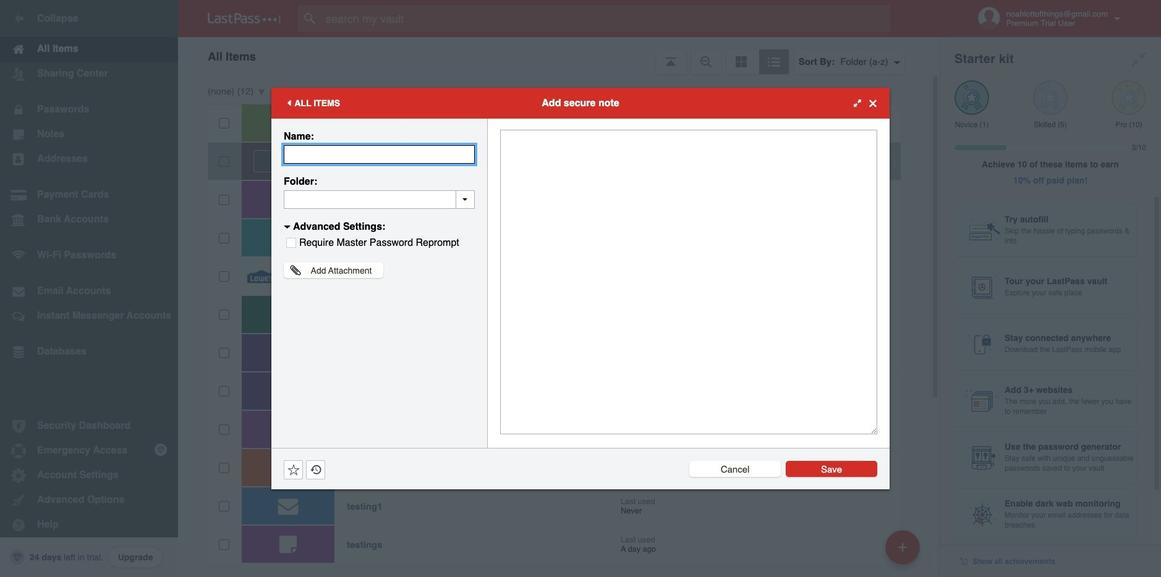 Task type: vqa. For each thing, say whether or not it's contained in the screenshot.
New item element
no



Task type: locate. For each thing, give the bounding box(es) containing it.
None text field
[[500, 130, 877, 435], [284, 145, 475, 164], [284, 190, 475, 209], [500, 130, 877, 435], [284, 145, 475, 164], [284, 190, 475, 209]]

vault options navigation
[[178, 37, 940, 74]]

dialog
[[271, 88, 890, 490]]

lastpass image
[[208, 13, 281, 24]]

main navigation navigation
[[0, 0, 178, 578]]



Task type: describe. For each thing, give the bounding box(es) containing it.
new item navigation
[[881, 527, 927, 578]]

search my vault text field
[[298, 5, 915, 32]]

Search search field
[[298, 5, 915, 32]]

new item image
[[898, 543, 907, 552]]



